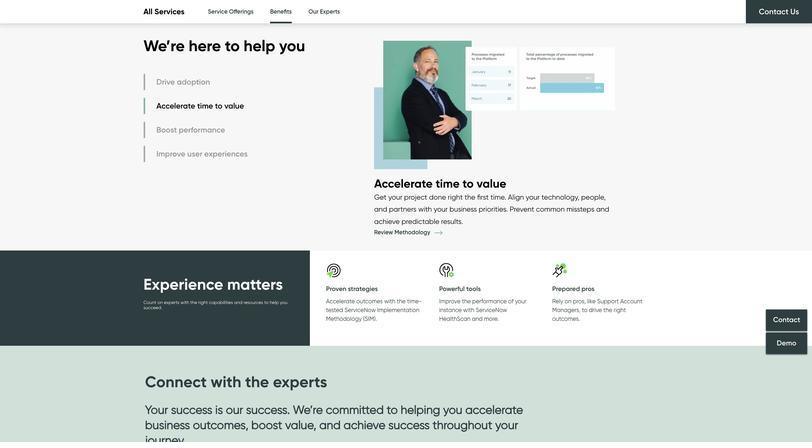 Task type: locate. For each thing, give the bounding box(es) containing it.
the down powerful tools
[[462, 298, 471, 305]]

servicenow
[[344, 307, 376, 313], [476, 307, 507, 313]]

0 vertical spatial time
[[197, 101, 213, 111]]

partners
[[389, 205, 417, 213]]

benefits
[[270, 8, 292, 15]]

experts
[[320, 8, 340, 15]]

0 vertical spatial you
[[279, 36, 305, 55]]

improve for improve user experiences
[[156, 149, 185, 159]]

2 vertical spatial you
[[443, 403, 462, 417]]

1 vertical spatial contact
[[773, 316, 800, 324]]

accelerate
[[465, 403, 523, 417]]

2 vertical spatial right
[[614, 307, 626, 313]]

contact us link
[[746, 0, 812, 23]]

1 horizontal spatial methodology
[[395, 229, 430, 236]]

our
[[226, 403, 243, 417]]

and
[[374, 205, 387, 213], [596, 205, 609, 213], [234, 300, 242, 305], [472, 315, 483, 322], [319, 418, 341, 432]]

0 horizontal spatial value
[[224, 101, 244, 111]]

on inside rely on pros, like support account managers, to drive the right outcomes.
[[565, 298, 572, 305]]

experience
[[143, 275, 223, 294]]

we're here to help you
[[143, 36, 305, 55]]

0 horizontal spatial time
[[197, 101, 213, 111]]

2 vertical spatial accelerate
[[326, 298, 355, 305]]

1 horizontal spatial accelerate
[[326, 298, 355, 305]]

the down experience
[[190, 300, 197, 305]]

achieve
[[374, 217, 400, 226], [344, 418, 385, 432]]

with
[[418, 205, 432, 213], [384, 298, 395, 305], [181, 300, 189, 305], [463, 307, 474, 313], [211, 372, 241, 392]]

0 horizontal spatial business
[[145, 418, 190, 432]]

on
[[565, 298, 572, 305], [157, 300, 163, 305]]

1 vertical spatial business
[[145, 418, 190, 432]]

1 vertical spatial value
[[477, 176, 506, 191]]

right inside count on experts with the right capabilities and resources to help you succeed.
[[198, 300, 208, 305]]

the inside rely on pros, like support account managers, to drive the right outcomes.
[[603, 307, 612, 313]]

powerful tools
[[439, 285, 481, 293]]

pros
[[582, 285, 595, 293]]

time up done
[[436, 176, 460, 191]]

and inside 'improve the performance of your instance with servicenow healthscan and more.'
[[472, 315, 483, 322]]

0 vertical spatial business
[[450, 205, 477, 213]]

1 horizontal spatial improve
[[439, 298, 461, 305]]

us
[[790, 7, 799, 16]]

1 vertical spatial success
[[388, 418, 430, 432]]

people,
[[581, 193, 606, 201]]

right down 'account'
[[614, 307, 626, 313]]

and left more.
[[472, 315, 483, 322]]

improve user experiences
[[156, 149, 248, 159]]

count
[[143, 300, 156, 305]]

0 horizontal spatial right
[[198, 300, 208, 305]]

with up healthscan
[[463, 307, 474, 313]]

and down people,
[[596, 205, 609, 213]]

1 horizontal spatial experts
[[273, 372, 327, 392]]

adoption
[[177, 77, 210, 87]]

your down accelerate
[[495, 418, 518, 432]]

services
[[154, 7, 184, 16]]

proven
[[326, 285, 346, 293]]

0 horizontal spatial servicenow
[[344, 307, 376, 313]]

with inside 'improve the performance of your instance with servicenow healthscan and more.'
[[463, 307, 474, 313]]

user
[[187, 149, 202, 159]]

1 vertical spatial help
[[270, 300, 279, 305]]

with inside count on experts with the right capabilities and resources to help you succeed.
[[181, 300, 189, 305]]

performance
[[179, 125, 225, 135], [472, 298, 507, 305]]

2 servicenow from the left
[[476, 307, 507, 313]]

1 horizontal spatial performance
[[472, 298, 507, 305]]

0 vertical spatial accelerate
[[156, 101, 195, 111]]

1 horizontal spatial on
[[565, 298, 572, 305]]

the
[[465, 193, 475, 201], [397, 298, 406, 305], [462, 298, 471, 305], [190, 300, 197, 305], [603, 307, 612, 313], [245, 372, 269, 392]]

servicenow up more.
[[476, 307, 507, 313]]

2 horizontal spatial accelerate
[[374, 176, 433, 191]]

1 horizontal spatial time
[[436, 176, 460, 191]]

service offerings
[[208, 8, 254, 15]]

performance up more.
[[472, 298, 507, 305]]

success down helping
[[388, 418, 430, 432]]

demo
[[777, 339, 796, 348]]

business inside accelerate time to value get your project done right the first time. align your technology, people, and partners with your business priorities. prevent common missteps and achieve predictable results.
[[450, 205, 477, 213]]

business up journey.
[[145, 418, 190, 432]]

improve left user
[[156, 149, 185, 159]]

value inside accelerate time to value get your project done right the first time. align your technology, people, and partners with your business priorities. prevent common missteps and achieve predictable results.
[[477, 176, 506, 191]]

strategies
[[348, 285, 378, 293]]

accelerate up the tested
[[326, 298, 355, 305]]

with down experience
[[181, 300, 189, 305]]

we're
[[143, 36, 185, 55], [293, 403, 323, 417]]

on up managers,
[[565, 298, 572, 305]]

right left capabilities
[[198, 300, 208, 305]]

contact left us
[[759, 7, 789, 16]]

with up the implementation
[[384, 298, 395, 305]]

value
[[224, 101, 244, 111], [477, 176, 506, 191]]

success left is
[[171, 403, 212, 417]]

achieve inside accelerate time to value get your project done right the first time. align your technology, people, and partners with your business priorities. prevent common missteps and achieve predictable results.
[[374, 217, 400, 226]]

accelerate
[[156, 101, 195, 111], [374, 176, 433, 191], [326, 298, 355, 305]]

support
[[597, 298, 619, 305]]

your inside your success is our success. we're committed to helping you accelerate business outcomes, boost value, and achieve success throughout your journey.
[[495, 418, 518, 432]]

1 horizontal spatial right
[[448, 193, 463, 201]]

contact for contact us
[[759, 7, 789, 16]]

proven strategies
[[326, 285, 378, 293]]

accelerate inside accelerate time to value get your project done right the first time. align your technology, people, and partners with your business priorities. prevent common missteps and achieve predictable results.
[[374, 176, 433, 191]]

with inside accelerate outcomes with the time- tested servicenow implementation methodology (sim).
[[384, 298, 395, 305]]

your right of
[[515, 298, 526, 305]]

and left the resources
[[234, 300, 242, 305]]

the inside count on experts with the right capabilities and resources to help you succeed.
[[190, 300, 197, 305]]

review
[[374, 229, 393, 236]]

1 horizontal spatial business
[[450, 205, 477, 213]]

1 vertical spatial improve
[[439, 298, 461, 305]]

0 vertical spatial achieve
[[374, 217, 400, 226]]

business up results. at right
[[450, 205, 477, 213]]

your down done
[[434, 205, 448, 213]]

performance up improve user experiences
[[179, 125, 225, 135]]

1 vertical spatial accelerate
[[374, 176, 433, 191]]

0 horizontal spatial we're
[[143, 36, 185, 55]]

on right the count
[[157, 300, 163, 305]]

drive
[[589, 307, 602, 313]]

prevent
[[510, 205, 534, 213]]

helping
[[401, 403, 440, 417]]

1 horizontal spatial value
[[477, 176, 506, 191]]

0 vertical spatial contact
[[759, 7, 789, 16]]

methodology inside accelerate outcomes with the time- tested servicenow implementation methodology (sim).
[[326, 315, 362, 322]]

1 horizontal spatial we're
[[293, 403, 323, 417]]

boost performance link
[[143, 122, 249, 138]]

1 horizontal spatial servicenow
[[476, 307, 507, 313]]

time inside accelerate time to value get your project done right the first time. align your technology, people, and partners with your business priorities. prevent common missteps and achieve predictable results.
[[436, 176, 460, 191]]

achieve up 'review' on the bottom left of page
[[374, 217, 400, 226]]

the left first
[[465, 193, 475, 201]]

success.
[[246, 403, 290, 417]]

0 vertical spatial right
[[448, 193, 463, 201]]

0 horizontal spatial methodology
[[326, 315, 362, 322]]

0 horizontal spatial on
[[157, 300, 163, 305]]

1 vertical spatial performance
[[472, 298, 507, 305]]

accelerate inside accelerate outcomes with the time- tested servicenow implementation methodology (sim).
[[326, 298, 355, 305]]

business
[[450, 205, 477, 213], [145, 418, 190, 432]]

accelerate down drive adoption
[[156, 101, 195, 111]]

improve inside 'improve the performance of your instance with servicenow healthscan and more.'
[[439, 298, 461, 305]]

servicenow down outcomes
[[344, 307, 376, 313]]

0 vertical spatial improve
[[156, 149, 185, 159]]

0 horizontal spatial improve
[[156, 149, 185, 159]]

the inside 'improve the performance of your instance with servicenow healthscan and more.'
[[462, 298, 471, 305]]

results.
[[441, 217, 463, 226]]

all
[[143, 7, 152, 16]]

achieve down committed
[[344, 418, 385, 432]]

and down committed
[[319, 418, 341, 432]]

0 vertical spatial methodology
[[395, 229, 430, 236]]

experts inside count on experts with the right capabilities and resources to help you succeed.
[[164, 300, 179, 305]]

review methodology link
[[374, 229, 452, 236]]

1 vertical spatial we're
[[293, 403, 323, 417]]

experiences
[[204, 149, 248, 159]]

you
[[279, 36, 305, 55], [280, 300, 287, 305], [443, 403, 462, 417]]

to inside accelerate time to value get your project done right the first time. align your technology, people, and partners with your business priorities. prevent common missteps and achieve predictable results.
[[463, 176, 474, 191]]

your
[[388, 193, 402, 201], [526, 193, 540, 201], [434, 205, 448, 213], [515, 298, 526, 305], [495, 418, 518, 432]]

1 vertical spatial time
[[436, 176, 460, 191]]

powerful
[[439, 285, 465, 293]]

the up the implementation
[[397, 298, 406, 305]]

0 horizontal spatial accelerate
[[156, 101, 195, 111]]

implementation
[[377, 307, 419, 313]]

our
[[308, 8, 318, 15]]

0 vertical spatial experts
[[164, 300, 179, 305]]

1 vertical spatial you
[[280, 300, 287, 305]]

1 vertical spatial right
[[198, 300, 208, 305]]

improve the performance of your instance with servicenow healthscan and more.
[[439, 298, 526, 322]]

1 vertical spatial methodology
[[326, 315, 362, 322]]

contact
[[759, 7, 789, 16], [773, 316, 800, 324]]

methodology down the tested
[[326, 315, 362, 322]]

with up "predictable"
[[418, 205, 432, 213]]

methodology
[[395, 229, 430, 236], [326, 315, 362, 322]]

improve up "instance"
[[439, 298, 461, 305]]

experts
[[164, 300, 179, 305], [273, 372, 327, 392]]

0 vertical spatial value
[[224, 101, 244, 111]]

the up success.
[[245, 372, 269, 392]]

methodology down "predictable"
[[395, 229, 430, 236]]

contact up demo
[[773, 316, 800, 324]]

accelerate up project
[[374, 176, 433, 191]]

time
[[197, 101, 213, 111], [436, 176, 460, 191]]

tools
[[466, 285, 481, 293]]

1 vertical spatial achieve
[[344, 418, 385, 432]]

0 vertical spatial performance
[[179, 125, 225, 135]]

1 servicenow from the left
[[344, 307, 376, 313]]

help
[[244, 36, 275, 55], [270, 300, 279, 305]]

time down drive adoption link
[[197, 101, 213, 111]]

on inside count on experts with the right capabilities and resources to help you succeed.
[[157, 300, 163, 305]]

experience matters
[[143, 275, 283, 294]]

2 horizontal spatial right
[[614, 307, 626, 313]]

right right done
[[448, 193, 463, 201]]

accelerate for accelerate time to value get your project done right the first time. align your technology, people, and partners with your business priorities. prevent common missteps and achieve predictable results.
[[374, 176, 433, 191]]

the down support
[[603, 307, 612, 313]]

0 vertical spatial success
[[171, 403, 212, 417]]

0 horizontal spatial experts
[[164, 300, 179, 305]]

improve inside the improve user experiences link
[[156, 149, 185, 159]]



Task type: vqa. For each thing, say whether or not it's contained in the screenshot.


Task type: describe. For each thing, give the bounding box(es) containing it.
boost
[[251, 418, 282, 432]]

we're inside your success is our success. we're committed to helping you accelerate business outcomes, boost value, and achieve success throughout your journey.
[[293, 403, 323, 417]]

project
[[404, 193, 427, 201]]

right inside rely on pros, like support account managers, to drive the right outcomes.
[[614, 307, 626, 313]]

you inside count on experts with the right capabilities and resources to help you succeed.
[[280, 300, 287, 305]]

help inside count on experts with the right capabilities and resources to help you succeed.
[[270, 300, 279, 305]]

performance inside 'improve the performance of your instance with servicenow healthscan and more.'
[[472, 298, 507, 305]]

more.
[[484, 315, 499, 322]]

your
[[145, 403, 168, 417]]

first
[[477, 193, 489, 201]]

matters
[[227, 275, 283, 294]]

servicenow inside 'improve the performance of your instance with servicenow healthscan and more.'
[[476, 307, 507, 313]]

instance
[[439, 307, 462, 313]]

accelerate for accelerate time to value
[[156, 101, 195, 111]]

healthscan
[[439, 315, 470, 322]]

our experts
[[308, 8, 340, 15]]

account
[[620, 298, 642, 305]]

missteps
[[566, 205, 594, 213]]

time for accelerate time to value get your project done right the first time. align your technology, people, and partners with your business priorities. prevent common missteps and achieve predictable results.
[[436, 176, 460, 191]]

value,
[[285, 418, 316, 432]]

all services
[[143, 7, 184, 16]]

prepared pros
[[552, 285, 595, 293]]

align
[[508, 193, 524, 201]]

outcomes,
[[193, 418, 248, 432]]

and down get
[[374, 205, 387, 213]]

the inside accelerate outcomes with the time- tested servicenow implementation methodology (sim).
[[397, 298, 406, 305]]

outcomes.
[[552, 315, 580, 322]]

contact for contact
[[773, 316, 800, 324]]

tested
[[326, 307, 343, 313]]

(sim).
[[363, 315, 377, 322]]

and inside your success is our success. we're committed to helping you accelerate business outcomes, boost value, and achieve success throughout your journey.
[[319, 418, 341, 432]]

pros,
[[573, 298, 586, 305]]

with up is
[[211, 372, 241, 392]]

succeed.
[[143, 305, 162, 310]]

the inside accelerate time to value get your project done right the first time. align your technology, people, and partners with your business priorities. prevent common missteps and achieve predictable results.
[[465, 193, 475, 201]]

accelerate outcomes with the time- tested servicenow implementation methodology (sim).
[[326, 298, 422, 322]]

your success is our success. we're committed to helping you accelerate business outcomes, boost value, and achieve success throughout your journey.
[[145, 403, 523, 442]]

your up prevent
[[526, 193, 540, 201]]

benefits link
[[270, 0, 292, 25]]

offerings
[[229, 8, 254, 15]]

accelerate time to value link
[[143, 98, 249, 114]]

0 horizontal spatial success
[[171, 403, 212, 417]]

time.
[[490, 193, 506, 201]]

expert advice shows in better business results image
[[374, 28, 615, 176]]

0 vertical spatial help
[[244, 36, 275, 55]]

prepared
[[552, 285, 580, 293]]

0 vertical spatial we're
[[143, 36, 185, 55]]

achieve inside your success is our success. we're committed to helping you accelerate business outcomes, boost value, and achieve success throughout your journey.
[[344, 418, 385, 432]]

to inside your success is our success. we're committed to helping you accelerate business outcomes, boost value, and achieve success throughout your journey.
[[387, 403, 398, 417]]

count on experts with the right capabilities and resources to help you succeed.
[[143, 300, 287, 310]]

time for accelerate time to value
[[197, 101, 213, 111]]

value for accelerate time to value get your project done right the first time. align your technology, people, and partners with your business priorities. prevent common missteps and achieve predictable results.
[[477, 176, 506, 191]]

rely
[[552, 298, 563, 305]]

accelerate time to value
[[156, 101, 244, 111]]

contact link
[[766, 310, 807, 331]]

your up partners
[[388, 193, 402, 201]]

technology,
[[542, 193, 579, 201]]

of
[[508, 298, 514, 305]]

accelerate for accelerate outcomes with the time- tested servicenow implementation methodology (sim).
[[326, 298, 355, 305]]

improve user experiences link
[[143, 146, 249, 162]]

service
[[208, 8, 228, 15]]

like
[[587, 298, 596, 305]]

to inside count on experts with the right capabilities and resources to help you succeed.
[[264, 300, 269, 305]]

committed
[[326, 403, 384, 417]]

review methodology
[[374, 229, 432, 236]]

is
[[215, 403, 223, 417]]

on for experience
[[157, 300, 163, 305]]

journey.
[[145, 433, 186, 442]]

resources
[[244, 300, 263, 305]]

capabilities
[[209, 300, 233, 305]]

on for prepared
[[565, 298, 572, 305]]

1 vertical spatial experts
[[273, 372, 327, 392]]

time-
[[407, 298, 422, 305]]

value for accelerate time to value
[[224, 101, 244, 111]]

throughout
[[433, 418, 492, 432]]

0 horizontal spatial performance
[[179, 125, 225, 135]]

right inside accelerate time to value get your project done right the first time. align your technology, people, and partners with your business priorities. prevent common missteps and achieve predictable results.
[[448, 193, 463, 201]]

priorities.
[[479, 205, 508, 213]]

servicenow inside accelerate outcomes with the time- tested servicenow implementation methodology (sim).
[[344, 307, 376, 313]]

1 horizontal spatial success
[[388, 418, 430, 432]]

get
[[374, 193, 387, 201]]

boost performance
[[156, 125, 225, 135]]

you inside your success is our success. we're committed to helping you accelerate business outcomes, boost value, and achieve success throughout your journey.
[[443, 403, 462, 417]]

business inside your success is our success. we're committed to helping you accelerate business outcomes, boost value, and achieve success throughout your journey.
[[145, 418, 190, 432]]

our experts link
[[308, 0, 340, 24]]

accelerate time to value get your project done right the first time. align your technology, people, and partners with your business priorities. prevent common missteps and achieve predictable results.
[[374, 176, 609, 226]]

improve for improve the performance of your instance with servicenow healthscan and more.
[[439, 298, 461, 305]]

outcomes
[[356, 298, 383, 305]]

service offerings link
[[208, 0, 254, 24]]

connect with the experts
[[145, 372, 327, 392]]

managers,
[[552, 307, 580, 313]]

drive adoption link
[[143, 74, 249, 90]]

predictable
[[402, 217, 439, 226]]

here
[[189, 36, 221, 55]]

boost
[[156, 125, 177, 135]]

to inside rely on pros, like support account managers, to drive the right outcomes.
[[582, 307, 587, 313]]

and inside count on experts with the right capabilities and resources to help you succeed.
[[234, 300, 242, 305]]

contact us
[[759, 7, 799, 16]]

with inside accelerate time to value get your project done right the first time. align your technology, people, and partners with your business priorities. prevent common missteps and achieve predictable results.
[[418, 205, 432, 213]]

common
[[536, 205, 565, 213]]

drive
[[156, 77, 175, 87]]

your inside 'improve the performance of your instance with servicenow healthscan and more.'
[[515, 298, 526, 305]]

done
[[429, 193, 446, 201]]

drive adoption
[[156, 77, 210, 87]]

rely on pros, like support account managers, to drive the right outcomes.
[[552, 298, 642, 322]]



